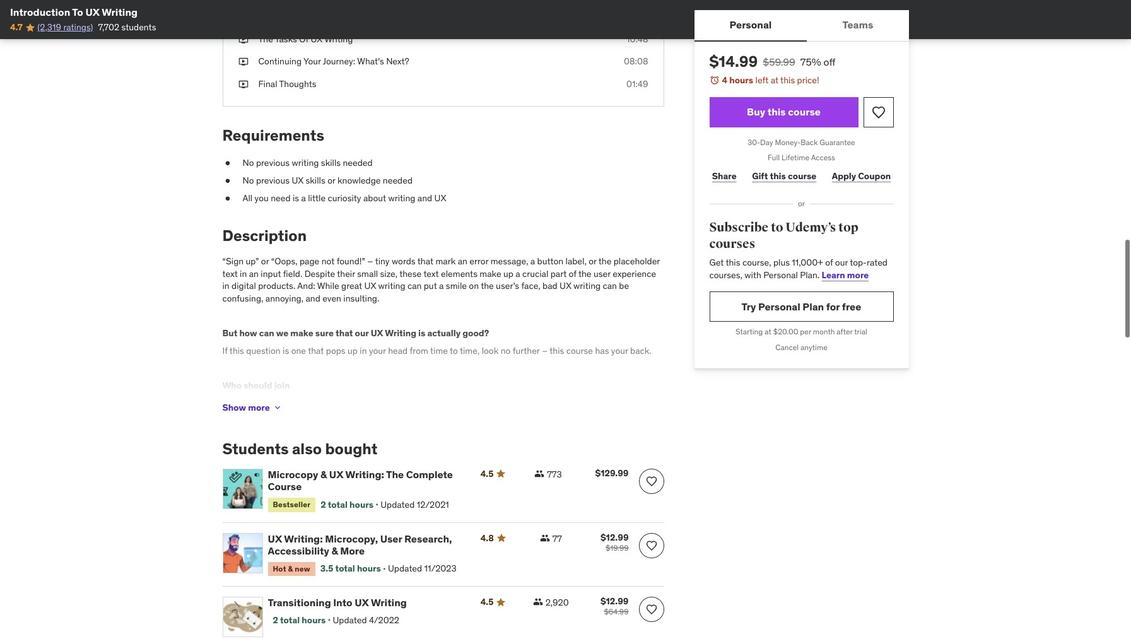 Task type: locate. For each thing, give the bounding box(es) containing it.
skills up little
[[306, 175, 325, 186]]

7,702 students
[[98, 22, 156, 33]]

& inside ux writing: microcopy, user research, accessibility & more
[[331, 544, 338, 557]]

1 vertical spatial in
[[222, 280, 229, 292]]

previous down requirements
[[256, 157, 290, 169]]

0 horizontal spatial the
[[481, 280, 494, 292]]

the up user on the top right
[[599, 256, 612, 267]]

the left complete
[[386, 468, 404, 481]]

and inside "sign up" or "oops, page not found!" – tiny words that mark an error message, a button label, or the placeholder text in an input field. despite their small size, these text elements make up a crucial part of the user experience in digital products. and: while great ux writing can put a smile on the user's face, bad ux writing can be confusing, annoying, and even insulting.
[[306, 293, 320, 304]]

wishlist image
[[645, 475, 658, 488], [645, 539, 658, 552]]

personal
[[730, 19, 772, 31], [763, 269, 798, 281], [758, 300, 800, 313]]

1 vertical spatial to
[[450, 345, 458, 356]]

1 vertical spatial 2 total hours
[[273, 614, 326, 625]]

a down message,
[[516, 268, 520, 279]]

2 wishlist image from the top
[[645, 539, 658, 552]]

1 horizontal spatial an
[[458, 256, 467, 267]]

1 $12.99 from the top
[[600, 532, 629, 543]]

total for ux
[[328, 499, 348, 510]]

up inside "sign up" or "oops, page not found!" – tiny words that mark an error message, a button label, or the placeholder text in an input field. despite their small size, these text elements make up a crucial part of the user experience in digital products. and: while great ux writing can put a smile on the user's face, bad ux writing can be confusing, annoying, and even insulting.
[[503, 268, 513, 279]]

0 horizontal spatial can
[[259, 327, 274, 339]]

– left the tiny
[[367, 256, 373, 267]]

writing: inside ux writing: microcopy, user research, accessibility & more
[[284, 532, 323, 545]]

0 vertical spatial previous
[[256, 157, 290, 169]]

writing right about
[[388, 192, 415, 204]]

1 4.5 from the top
[[480, 468, 494, 479]]

wishlist image for ux writing: microcopy, user research, accessibility & more
[[645, 539, 658, 552]]

2 total hours down microcopy & ux writing: the complete course
[[321, 499, 373, 510]]

a left little
[[301, 192, 306, 204]]

new
[[295, 564, 310, 573]]

0 horizontal spatial an
[[249, 268, 259, 279]]

in up digital in the top left of the page
[[240, 268, 247, 279]]

2 horizontal spatial that
[[417, 256, 433, 267]]

up right "pops"
[[348, 345, 358, 356]]

course for buy this course
[[788, 105, 821, 118]]

0 vertical spatial is
[[293, 192, 299, 204]]

writing: up new
[[284, 532, 323, 545]]

plus
[[773, 257, 790, 268]]

to left udemy's
[[771, 220, 783, 235]]

the right on
[[481, 280, 494, 292]]

1 horizontal spatial your
[[611, 345, 628, 356]]

ux inside ux writing: microcopy, user research, accessibility & more
[[268, 532, 282, 545]]

2 horizontal spatial in
[[360, 345, 367, 356]]

elements
[[441, 268, 478, 279]]

message,
[[491, 256, 528, 267]]

can left be at the top right of page
[[603, 280, 617, 292]]

an
[[458, 256, 467, 267], [249, 268, 259, 279]]

0 horizontal spatial –
[[367, 256, 373, 267]]

ux
[[85, 6, 100, 18], [311, 33, 322, 45], [292, 175, 303, 186], [434, 192, 446, 204], [364, 280, 376, 292], [560, 280, 571, 292], [371, 327, 383, 339], [329, 468, 343, 481], [268, 532, 282, 545], [355, 596, 369, 609]]

2 down transitioning
[[273, 614, 278, 625]]

xsmall image left all
[[222, 192, 232, 205]]

at left the $20.00
[[765, 327, 771, 337]]

0 horizontal spatial 2
[[273, 614, 278, 625]]

1 vertical spatial total
[[335, 563, 355, 574]]

1 horizontal spatial up
[[503, 268, 513, 279]]

$12.99 down $19.99
[[600, 596, 629, 607]]

2 total hours for updated 12/2021
[[321, 499, 373, 510]]

in inside but how can we make sure that our ux writing is actually good? if this question is one that pops up in your head from time to time, look no further – this course has your back.
[[360, 345, 367, 356]]

of
[[825, 257, 833, 268], [569, 268, 576, 279]]

is left one
[[283, 345, 289, 356]]

1 vertical spatial needed
[[383, 175, 413, 186]]

this inside button
[[768, 105, 786, 118]]

0 vertical spatial make
[[480, 268, 501, 279]]

make inside "sign up" or "oops, page not found!" – tiny words that mark an error message, a button label, or the placeholder text in an input field. despite their small size, these text elements make up a crucial part of the user experience in digital products. and: while great ux writing can put a smile on the user's face, bad ux writing can be confusing, annoying, and even insulting.
[[480, 268, 501, 279]]

2 4.5 from the top
[[480, 596, 494, 608]]

1 vertical spatial updated
[[388, 563, 422, 574]]

an down up"
[[249, 268, 259, 279]]

their
[[337, 268, 355, 279]]

more for learn more
[[847, 269, 869, 281]]

updated down into
[[333, 614, 367, 625]]

skills up "no previous ux skills or knowledge needed"
[[321, 157, 341, 169]]

1 horizontal spatial 2
[[321, 499, 326, 510]]

1 vertical spatial more
[[248, 402, 270, 413]]

course
[[268, 480, 302, 493]]

transitioning into ux writing link
[[268, 596, 465, 609]]

writing down user on the top right
[[573, 280, 601, 292]]

– right further
[[542, 345, 548, 356]]

can inside but how can we make sure that our ux writing is actually good? if this question is one that pops up in your head from time to time, look no further – this course has your back.
[[259, 327, 274, 339]]

can left we
[[259, 327, 274, 339]]

4.5 for transitioning into ux writing
[[480, 596, 494, 608]]

no for no previous ux skills or knowledge needed
[[243, 175, 254, 186]]

2 horizontal spatial can
[[603, 280, 617, 292]]

0 horizontal spatial to
[[450, 345, 458, 356]]

2 horizontal spatial &
[[331, 544, 338, 557]]

0 horizontal spatial your
[[369, 345, 386, 356]]

hours down transitioning
[[302, 614, 326, 625]]

0 vertical spatial total
[[328, 499, 348, 510]]

1 vertical spatial 4.5
[[480, 596, 494, 608]]

in right "pops"
[[360, 345, 367, 356]]

text up put
[[424, 268, 439, 279]]

in left digital in the top left of the page
[[222, 280, 229, 292]]

hours
[[729, 74, 753, 86], [350, 499, 373, 510], [357, 563, 381, 574], [302, 614, 326, 625]]

bestseller
[[273, 500, 311, 509]]

tab list
[[694, 10, 909, 42]]

0 horizontal spatial and
[[306, 293, 320, 304]]

that inside "sign up" or "oops, page not found!" – tiny words that mark an error message, a button label, or the placeholder text in an input field. despite their small size, these text elements make up a crucial part of the user experience in digital products. and: while great ux writing can put a smile on the user's face, bad ux writing can be confusing, annoying, and even insulting.
[[417, 256, 433, 267]]

products.
[[258, 280, 295, 292]]

1 vertical spatial personal
[[763, 269, 798, 281]]

writing up 4/2022
[[371, 596, 407, 609]]

1 no from the top
[[243, 157, 254, 169]]

students
[[121, 22, 156, 33]]

course inside button
[[788, 105, 821, 118]]

apply
[[832, 170, 856, 182]]

0 horizontal spatial &
[[288, 564, 293, 573]]

introduction
[[10, 6, 70, 18]]

previous up need
[[256, 175, 290, 186]]

error
[[469, 256, 488, 267]]

coupon
[[858, 170, 891, 182]]

1 vertical spatial make
[[290, 327, 313, 339]]

hot
[[273, 564, 286, 573]]

trial
[[854, 327, 867, 337]]

from
[[410, 345, 428, 356]]

more down top-
[[847, 269, 869, 281]]

$12.99 for ux writing: microcopy, user research, accessibility & more
[[600, 532, 629, 543]]

2 total hours down transitioning
[[273, 614, 326, 625]]

2 vertical spatial course
[[566, 345, 593, 356]]

xsmall image down requirements
[[222, 157, 232, 170]]

microcopy & ux writing: the complete course link
[[268, 468, 465, 493]]

your right the has
[[611, 345, 628, 356]]

1 vertical spatial at
[[765, 327, 771, 337]]

2 vertical spatial is
[[283, 345, 289, 356]]

no
[[243, 157, 254, 169], [243, 175, 254, 186]]

2 no from the top
[[243, 175, 254, 186]]

(2,319
[[37, 22, 61, 33]]

is right need
[[293, 192, 299, 204]]

who should join
[[222, 380, 290, 391]]

but
[[222, 327, 237, 339]]

1 vertical spatial 2
[[273, 614, 278, 625]]

1 text from the left
[[222, 268, 238, 279]]

our inside "get this course, plus 11,000+ of our top-rated courses, with personal plan."
[[835, 257, 848, 268]]

1 horizontal spatial our
[[835, 257, 848, 268]]

4 hours left at this price!
[[722, 74, 819, 86]]

2 your from the left
[[611, 345, 628, 356]]

1 vertical spatial and
[[306, 293, 320, 304]]

more
[[847, 269, 869, 281], [248, 402, 270, 413]]

wishlist image for microcopy & ux writing: the complete course
[[645, 475, 658, 488]]

2 vertical spatial in
[[360, 345, 367, 356]]

or
[[327, 175, 335, 186], [798, 199, 805, 208], [261, 256, 269, 267], [589, 256, 597, 267]]

1 vertical spatial skills
[[306, 175, 325, 186]]

2 right bestseller
[[321, 499, 326, 510]]

wishlist image right $19.99
[[645, 539, 658, 552]]

1 vertical spatial the
[[386, 468, 404, 481]]

–
[[367, 256, 373, 267], [542, 345, 548, 356]]

despite
[[304, 268, 335, 279]]

more inside show more button
[[248, 402, 270, 413]]

0 horizontal spatial text
[[222, 268, 238, 279]]

2 vertical spatial that
[[308, 345, 324, 356]]

& left more
[[331, 544, 338, 557]]

0 horizontal spatial our
[[355, 327, 369, 339]]

0 horizontal spatial in
[[222, 280, 229, 292]]

microcopy,
[[325, 532, 378, 545]]

can down "these"
[[407, 280, 422, 292]]

needed up about
[[383, 175, 413, 186]]

a right put
[[439, 280, 444, 292]]

0 horizontal spatial the
[[258, 33, 273, 45]]

$12.99 right the 77
[[600, 532, 629, 543]]

updated down user
[[388, 563, 422, 574]]

of up learn
[[825, 257, 833, 268]]

xsmall image left 2,920
[[533, 597, 543, 607]]

hours down ux writing: microcopy, user research, accessibility & more link
[[357, 563, 381, 574]]

our up learn more link at the top right of the page
[[835, 257, 848, 268]]

1 horizontal spatial the
[[578, 268, 591, 279]]

annoying,
[[265, 293, 303, 304]]

that
[[417, 256, 433, 267], [336, 327, 353, 339], [308, 345, 324, 356]]

0 vertical spatial &
[[320, 468, 327, 481]]

2 vertical spatial &
[[288, 564, 293, 573]]

or up udemy's
[[798, 199, 805, 208]]

2 vertical spatial personal
[[758, 300, 800, 313]]

0 vertical spatial personal
[[730, 19, 772, 31]]

face,
[[521, 280, 540, 292]]

0 vertical spatial needed
[[343, 157, 373, 169]]

0 vertical spatial $12.99
[[600, 532, 629, 543]]

0 vertical spatial course
[[788, 105, 821, 118]]

or up all you need is a little curiosity about writing and ux
[[327, 175, 335, 186]]

needed up knowledge
[[343, 157, 373, 169]]

1 horizontal spatial of
[[825, 257, 833, 268]]

773
[[547, 469, 562, 480]]

hours down microcopy & ux writing: the complete course
[[350, 499, 373, 510]]

0 vertical spatial writing:
[[345, 468, 384, 481]]

writing
[[292, 157, 319, 169], [388, 192, 415, 204], [378, 280, 405, 292], [573, 280, 601, 292]]

more down the should
[[248, 402, 270, 413]]

up inside but how can we make sure that our ux writing is actually good? if this question is one that pops up in your head from time to time, look no further – this course has your back.
[[348, 345, 358, 356]]

ux inside microcopy & ux writing: the complete course
[[329, 468, 343, 481]]

confusing,
[[222, 293, 263, 304]]

1 horizontal spatial and
[[418, 192, 432, 204]]

wishlist image right $129.99 in the right of the page
[[645, 475, 658, 488]]

0 horizontal spatial that
[[308, 345, 324, 356]]

and down and:
[[306, 293, 320, 304]]

ux writing: microcopy, user research, accessibility & more link
[[268, 532, 465, 557]]

top-
[[850, 257, 867, 268]]

0 vertical spatial up
[[503, 268, 513, 279]]

2 total hours
[[321, 499, 373, 510], [273, 614, 326, 625]]

this right gift
[[770, 170, 786, 182]]

0 vertical spatial skills
[[321, 157, 341, 169]]

all
[[243, 192, 252, 204]]

personal up $14.99
[[730, 19, 772, 31]]

0 vertical spatial 2
[[321, 499, 326, 510]]

make inside but how can we make sure that our ux writing is actually good? if this question is one that pops up in your head from time to time, look no further – this course has your back.
[[290, 327, 313, 339]]

1 horizontal spatial –
[[542, 345, 548, 356]]

skills
[[321, 157, 341, 169], [306, 175, 325, 186]]

course down lifetime
[[788, 170, 816, 182]]

0 vertical spatial the
[[258, 33, 273, 45]]

look
[[482, 345, 499, 356]]

head
[[388, 345, 408, 356]]

1 previous from the top
[[256, 157, 290, 169]]

0 vertical spatial no
[[243, 157, 254, 169]]

1 horizontal spatial more
[[847, 269, 869, 281]]

total right 3.5
[[335, 563, 355, 574]]

writing: down bought
[[345, 468, 384, 481]]

0 horizontal spatial writing:
[[284, 532, 323, 545]]

subscribe
[[709, 220, 768, 235]]

& right hot
[[288, 564, 293, 573]]

2 for updated 12/2021
[[321, 499, 326, 510]]

0 vertical spatial the
[[599, 256, 612, 267]]

of down "label,"
[[569, 268, 576, 279]]

1 horizontal spatial wishlist image
[[871, 104, 886, 120]]

of inside "sign up" or "oops, page not found!" – tiny words that mark an error message, a button label, or the placeholder text in an input field. despite their small size, these text elements make up a crucial part of the user experience in digital products. and: while great ux writing can put a smile on the user's face, bad ux writing can be confusing, annoying, and even insulting.
[[569, 268, 576, 279]]

that up "these"
[[417, 256, 433, 267]]

0 vertical spatial updated
[[381, 499, 415, 510]]

wishlist image
[[871, 104, 886, 120], [645, 603, 658, 616]]

0 vertical spatial 2 total hours
[[321, 499, 373, 510]]

– inside "sign up" or "oops, page not found!" – tiny words that mark an error message, a button label, or the placeholder text in an input field. despite their small size, these text elements make up a crucial part of the user experience in digital products. and: while great ux writing can put a smile on the user's face, bad ux writing can be confusing, annoying, and even insulting.
[[367, 256, 373, 267]]

buy this course
[[747, 105, 821, 118]]

to
[[771, 220, 783, 235], [450, 345, 458, 356]]

crucial
[[522, 268, 548, 279]]

apply coupon
[[832, 170, 891, 182]]

free
[[842, 300, 861, 313]]

12/2021
[[417, 499, 449, 510]]

total down transitioning
[[280, 614, 300, 625]]

1 your from the left
[[369, 345, 386, 356]]

writing up "no previous ux skills or knowledge needed"
[[292, 157, 319, 169]]

1 vertical spatial wishlist image
[[645, 603, 658, 616]]

0 vertical spatial and
[[418, 192, 432, 204]]

1 vertical spatial that
[[336, 327, 353, 339]]

found!"
[[337, 256, 365, 267]]

0 vertical spatial more
[[847, 269, 869, 281]]

the down "label,"
[[578, 268, 591, 279]]

1 vertical spatial previous
[[256, 175, 290, 186]]

your left head
[[369, 345, 386, 356]]

0 vertical spatial our
[[835, 257, 848, 268]]

subscribe to udemy's top courses
[[709, 220, 858, 251]]

text down "sign
[[222, 268, 238, 279]]

"sign up" or "oops, page not found!" – tiny words that mark an error message, a button label, or the placeholder text in an input field. despite their small size, these text elements make up a crucial part of the user experience in digital products. and: while great ux writing can put a smile on the user's face, bad ux writing can be confusing, annoying, and even insulting.
[[222, 256, 660, 304]]

total for microcopy,
[[335, 563, 355, 574]]

is up from
[[418, 327, 425, 339]]

xsmall image
[[238, 33, 248, 46], [222, 157, 232, 170], [222, 192, 232, 205], [534, 469, 544, 479], [533, 597, 543, 607]]

1 vertical spatial no
[[243, 175, 254, 186]]

course up the back
[[788, 105, 821, 118]]

1 vertical spatial course
[[788, 170, 816, 182]]

writing: inside microcopy & ux writing: the complete course
[[345, 468, 384, 481]]

students also bought
[[222, 439, 377, 459]]

xsmall image left "773"
[[534, 469, 544, 479]]

course left the has
[[566, 345, 593, 356]]

0 vertical spatial –
[[367, 256, 373, 267]]

should
[[244, 380, 272, 391]]

apply coupon button
[[829, 164, 894, 189]]

ux inside but how can we make sure that our ux writing is actually good? if this question is one that pops up in your head from time to time, look no further – this course has your back.
[[371, 327, 383, 339]]

writing
[[102, 6, 138, 18], [324, 33, 353, 45], [385, 327, 416, 339], [371, 596, 407, 609]]

0 horizontal spatial up
[[348, 345, 358, 356]]

up"
[[246, 256, 259, 267]]

at right left
[[771, 74, 778, 86]]

updated for research,
[[388, 563, 422, 574]]

& inside microcopy & ux writing: the complete course
[[320, 468, 327, 481]]

0 vertical spatial to
[[771, 220, 783, 235]]

1 horizontal spatial &
[[320, 468, 327, 481]]

an up elements
[[458, 256, 467, 267]]

this up the courses,
[[726, 257, 740, 268]]

personal up the $20.00
[[758, 300, 800, 313]]

total down microcopy & ux writing: the complete course
[[328, 499, 348, 510]]

0 vertical spatial at
[[771, 74, 778, 86]]

teams button
[[807, 10, 909, 40]]

this right the "buy"
[[768, 105, 786, 118]]

and right about
[[418, 192, 432, 204]]

1 vertical spatial is
[[418, 327, 425, 339]]

further
[[513, 345, 540, 356]]

1 vertical spatial &
[[331, 544, 338, 557]]

0 horizontal spatial of
[[569, 268, 576, 279]]

2 $12.99 from the top
[[600, 596, 629, 607]]

per
[[800, 327, 811, 337]]

bad
[[543, 280, 557, 292]]

77
[[552, 533, 562, 544]]

also
[[292, 439, 322, 459]]

1 vertical spatial our
[[355, 327, 369, 339]]

cancel
[[775, 343, 799, 352]]

our down insulting.
[[355, 327, 369, 339]]

1 horizontal spatial that
[[336, 327, 353, 339]]

this inside "get this course, plus 11,000+ of our top-rated courses, with personal plan."
[[726, 257, 740, 268]]

to right time
[[450, 345, 458, 356]]

buy this course button
[[709, 97, 858, 127]]

that up "pops"
[[336, 327, 353, 339]]

& down the "also"
[[320, 468, 327, 481]]

hours for updated 11/2023
[[357, 563, 381, 574]]

up up the user's at the top of the page
[[503, 268, 513, 279]]

the tasks of ux writing
[[258, 33, 353, 45]]

1 wishlist image from the top
[[645, 475, 658, 488]]

our
[[835, 257, 848, 268], [355, 327, 369, 339]]

1 horizontal spatial in
[[240, 268, 247, 279]]

personal down plus
[[763, 269, 798, 281]]

2 previous from the top
[[256, 175, 290, 186]]

that right one
[[308, 345, 324, 356]]

xsmall image
[[238, 56, 248, 68], [238, 78, 248, 91], [222, 175, 232, 187], [272, 402, 282, 413], [540, 533, 550, 543]]

writing up head
[[385, 327, 416, 339]]

the left tasks
[[258, 33, 273, 45]]

(2,319 ratings)
[[37, 22, 93, 33]]

try personal plan for free
[[742, 300, 861, 313]]



Task type: vqa. For each thing, say whether or not it's contained in the screenshot.
The $12.99 $64.99
yes



Task type: describe. For each thing, give the bounding box(es) containing it.
placeholder
[[614, 256, 660, 267]]

30-
[[748, 137, 760, 147]]

$12.99 for transitioning into ux writing
[[600, 596, 629, 607]]

next?
[[386, 56, 409, 67]]

or right up"
[[261, 256, 269, 267]]

courses
[[709, 236, 755, 251]]

ratings)
[[63, 22, 93, 33]]

1 horizontal spatial can
[[407, 280, 422, 292]]

question
[[246, 345, 281, 356]]

4.8
[[480, 532, 494, 544]]

writing up the 7,702 students
[[102, 6, 138, 18]]

xsmall image for all you need is a little curiosity about writing and ux
[[222, 192, 232, 205]]

starting
[[736, 327, 763, 337]]

2 vertical spatial total
[[280, 614, 300, 625]]

1 vertical spatial an
[[249, 268, 259, 279]]

xsmall image for no previous writing skills needed
[[222, 157, 232, 170]]

students
[[222, 439, 289, 459]]

need
[[271, 192, 291, 204]]

or up user on the top right
[[589, 256, 597, 267]]

little
[[308, 192, 326, 204]]

no previous writing skills needed
[[243, 157, 373, 169]]

1 vertical spatial the
[[578, 268, 591, 279]]

alarm image
[[709, 75, 719, 85]]

insulting.
[[343, 293, 379, 304]]

experience
[[613, 268, 656, 279]]

day
[[760, 137, 773, 147]]

anytime
[[801, 343, 827, 352]]

xsmall image left tasks
[[238, 33, 248, 46]]

gift
[[752, 170, 768, 182]]

0 vertical spatial an
[[458, 256, 467, 267]]

0 horizontal spatial needed
[[343, 157, 373, 169]]

not
[[321, 256, 334, 267]]

field.
[[283, 268, 302, 279]]

writing inside transitioning into ux writing link
[[371, 596, 407, 609]]

one
[[291, 345, 306, 356]]

2,920
[[545, 597, 569, 608]]

requirements
[[222, 125, 324, 145]]

course inside but how can we make sure that our ux writing is actually good? if this question is one that pops up in your head from time to time, look no further – this course has your back.
[[566, 345, 593, 356]]

2 vertical spatial the
[[481, 280, 494, 292]]

$14.99 $59.99 75% off
[[709, 52, 835, 71]]

has
[[595, 345, 609, 356]]

hot & new
[[273, 564, 310, 573]]

$129.99
[[595, 467, 629, 479]]

a up crucial on the left
[[530, 256, 535, 267]]

course for gift this course
[[788, 170, 816, 182]]

label,
[[566, 256, 587, 267]]

buy
[[747, 105, 765, 118]]

personal inside button
[[730, 19, 772, 31]]

writing inside but how can we make sure that our ux writing is actually good? if this question is one that pops up in your head from time to time, look no further – this course has your back.
[[385, 327, 416, 339]]

4/2022
[[369, 614, 399, 625]]

tiny
[[375, 256, 390, 267]]

knowledge
[[338, 175, 381, 186]]

you
[[255, 192, 269, 204]]

sure
[[315, 327, 334, 339]]

0 vertical spatial wishlist image
[[871, 104, 886, 120]]

no
[[501, 345, 511, 356]]

into
[[333, 596, 352, 609]]

2 horizontal spatial the
[[599, 256, 612, 267]]

all you need is a little curiosity about writing and ux
[[243, 192, 446, 204]]

this down the $59.99
[[780, 74, 795, 86]]

part
[[551, 268, 567, 279]]

price!
[[797, 74, 819, 86]]

our inside but how can we make sure that our ux writing is actually good? if this question is one that pops up in your head from time to time, look no further – this course has your back.
[[355, 327, 369, 339]]

introduction to ux writing
[[10, 6, 138, 18]]

xsmall image for 773
[[534, 469, 544, 479]]

0 horizontal spatial is
[[283, 345, 289, 356]]

continuing your journey: what's next?
[[258, 56, 409, 67]]

3.5 total hours
[[320, 563, 381, 574]]

top
[[838, 220, 858, 235]]

try
[[742, 300, 756, 313]]

$20.00
[[773, 327, 798, 337]]

no for no previous writing skills needed
[[243, 157, 254, 169]]

ux inside transitioning into ux writing link
[[355, 596, 369, 609]]

who
[[222, 380, 242, 391]]

good?
[[463, 327, 489, 339]]

gift this course
[[752, 170, 816, 182]]

smile
[[446, 280, 467, 292]]

plan.
[[800, 269, 820, 281]]

updated for the
[[381, 499, 415, 510]]

updated 11/2023
[[388, 563, 456, 574]]

show
[[222, 402, 246, 413]]

75%
[[800, 56, 821, 68]]

& for ux
[[320, 468, 327, 481]]

the inside microcopy & ux writing: the complete course
[[386, 468, 404, 481]]

– inside but how can we make sure that our ux writing is actually good? if this question is one that pops up in your head from time to time, look no further – this course has your back.
[[542, 345, 548, 356]]

of
[[299, 33, 309, 45]]

2 text from the left
[[424, 268, 439, 279]]

be
[[619, 280, 629, 292]]

4
[[722, 74, 727, 86]]

these
[[399, 268, 422, 279]]

4.5 for microcopy & ux writing: the complete course
[[480, 468, 494, 479]]

$59.99
[[763, 56, 795, 68]]

skills for ux
[[306, 175, 325, 186]]

for
[[826, 300, 840, 313]]

about
[[363, 192, 386, 204]]

more for show more
[[248, 402, 270, 413]]

left
[[755, 74, 769, 86]]

2 vertical spatial updated
[[333, 614, 367, 625]]

1 horizontal spatial is
[[293, 192, 299, 204]]

learn more link
[[822, 269, 869, 281]]

tab list containing personal
[[694, 10, 909, 42]]

previous for writing
[[256, 157, 290, 169]]

2 total hours for updated 4/2022
[[273, 614, 326, 625]]

microcopy
[[268, 468, 318, 481]]

writing up journey:
[[324, 33, 353, 45]]

08:08
[[624, 56, 648, 67]]

size,
[[380, 268, 397, 279]]

updated 12/2021
[[381, 499, 449, 510]]

writing down size,
[[378, 280, 405, 292]]

2 horizontal spatial is
[[418, 327, 425, 339]]

on
[[469, 280, 479, 292]]

share
[[712, 170, 737, 182]]

skills for writing
[[321, 157, 341, 169]]

gift this course link
[[749, 164, 819, 189]]

user
[[380, 532, 402, 545]]

starting at $20.00 per month after trial cancel anytime
[[736, 327, 867, 352]]

0 horizontal spatial wishlist image
[[645, 603, 658, 616]]

11/2023
[[424, 563, 456, 574]]

personal inside "get this course, plus 11,000+ of our top-rated courses, with personal plan."
[[763, 269, 798, 281]]

xsmall image for 2,920
[[533, 597, 543, 607]]

xsmall image inside show more button
[[272, 402, 282, 413]]

1 horizontal spatial needed
[[383, 175, 413, 186]]

full
[[768, 153, 780, 162]]

course,
[[742, 257, 771, 268]]

thoughts
[[279, 78, 316, 90]]

learn more
[[822, 269, 869, 281]]

bought
[[325, 439, 377, 459]]

complete
[[406, 468, 453, 481]]

show more button
[[222, 395, 282, 420]]

time
[[430, 345, 448, 356]]

of inside "get this course, plus 11,000+ of our top-rated courses, with personal plan."
[[825, 257, 833, 268]]

back.
[[630, 345, 651, 356]]

previous for ux
[[256, 175, 290, 186]]

with
[[745, 269, 761, 281]]

4.7
[[10, 22, 23, 33]]

to inside but how can we make sure that our ux writing is actually good? if this question is one that pops up in your head from time to time, look no further – this course has your back.
[[450, 345, 458, 356]]

0 vertical spatial in
[[240, 268, 247, 279]]

hours for updated 12/2021
[[350, 499, 373, 510]]

we
[[276, 327, 288, 339]]

$14.99
[[709, 52, 758, 71]]

this right further
[[550, 345, 564, 356]]

hours right 4 at the top of the page
[[729, 74, 753, 86]]

this right if
[[230, 345, 244, 356]]

2 for updated 4/2022
[[273, 614, 278, 625]]

& for new
[[288, 564, 293, 573]]

to inside subscribe to udemy's top courses
[[771, 220, 783, 235]]

hours for updated 4/2022
[[302, 614, 326, 625]]

at inside 'starting at $20.00 per month after trial cancel anytime'
[[765, 327, 771, 337]]



